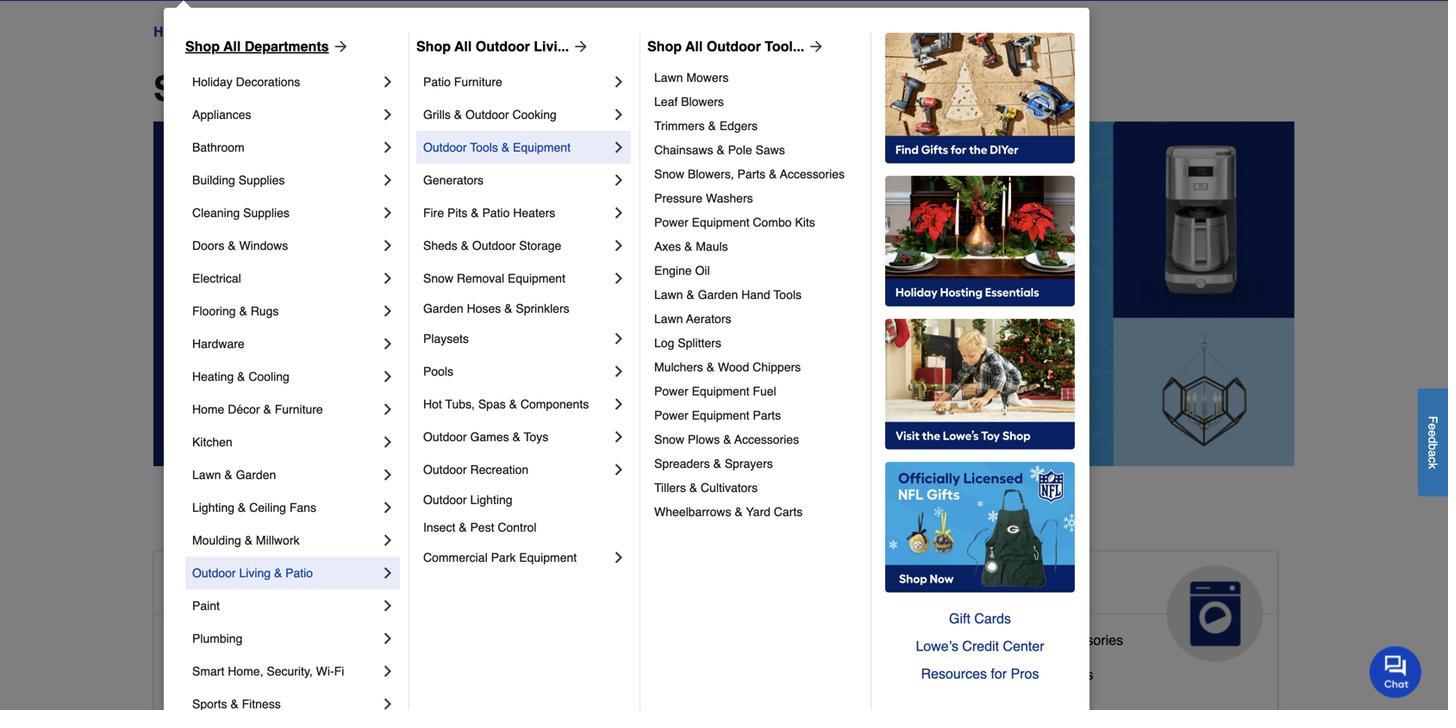 Task type: describe. For each thing, give the bounding box(es) containing it.
arrow right image for shop all outdoor livi...
[[569, 38, 590, 55]]

parts inside appliance parts & accessories link
[[1001, 632, 1033, 648]]

flooring
[[192, 304, 236, 318]]

visit the lowe's toy shop. image
[[885, 319, 1075, 450]]

1 vertical spatial appliances link
[[923, 552, 1278, 662]]

a
[[1427, 450, 1440, 457]]

hardware link
[[192, 328, 379, 360]]

fi
[[334, 665, 344, 679]]

oil
[[695, 264, 710, 278]]

engine oil link
[[654, 259, 859, 283]]

livi...
[[534, 38, 569, 54]]

mulchers & wood chippers
[[654, 360, 801, 374]]

snow for snow removal equipment
[[423, 272, 454, 285]]

accessible for accessible bathroom
[[168, 632, 234, 648]]

spreaders & sprayers
[[654, 457, 773, 471]]

chevron right image for flooring & rugs
[[379, 303, 397, 320]]

shop all departments
[[185, 38, 329, 54]]

chevron right image for appliances
[[379, 106, 397, 123]]

outdoor up outdoor lighting
[[423, 463, 467, 477]]

accessories for appliance parts & accessories
[[1050, 632, 1124, 648]]

spas
[[478, 397, 506, 411]]

power equipment fuel
[[654, 385, 777, 398]]

chevron right image for lawn & garden
[[379, 466, 397, 484]]

accessible home image
[[399, 566, 495, 662]]

& inside lighting & ceiling fans link
[[238, 501, 246, 515]]

insect & pest control
[[423, 521, 537, 535]]

power equipment combo kits
[[654, 216, 815, 229]]

accessible bedroom
[[168, 667, 294, 683]]

hot tubs, spas & components link
[[423, 388, 610, 421]]

appliance parts & accessories link
[[936, 628, 1124, 663]]

& inside beverage & wine chillers link
[[999, 667, 1009, 683]]

chevron right image for plumbing
[[379, 630, 397, 648]]

appliance
[[936, 632, 997, 648]]

1 e from the top
[[1427, 423, 1440, 430]]

control
[[498, 521, 537, 535]]

holiday decorations
[[192, 75, 300, 89]]

accessible home link
[[154, 552, 509, 662]]

kitchen link
[[192, 426, 379, 459]]

shop for shop all outdoor livi...
[[416, 38, 451, 54]]

fire
[[423, 206, 444, 220]]

commercial park equipment
[[423, 551, 577, 565]]

lawn for lawn mowers
[[654, 71, 683, 84]]

chevron right image for bathroom
[[379, 139, 397, 156]]

0 horizontal spatial lighting
[[192, 501, 235, 515]]

chevron right image for outdoor tools & equipment
[[610, 139, 628, 156]]

& inside wheelbarrows & yard carts link
[[735, 505, 743, 519]]

wood
[[718, 360, 749, 374]]

supplies for building supplies
[[239, 173, 285, 187]]

outdoor tools & equipment
[[423, 141, 571, 154]]

& inside hot tubs, spas & components link
[[509, 397, 517, 411]]

outdoor up insect
[[423, 493, 467, 507]]

hand
[[742, 288, 770, 302]]

parts for equipment
[[753, 409, 781, 422]]

patio for fire pits & patio heaters
[[482, 206, 510, 220]]

sheds & outdoor storage
[[423, 239, 562, 253]]

2 vertical spatial furniture
[[683, 694, 739, 710]]

f e e d b a c k
[[1427, 416, 1440, 469]]

livestock supplies
[[552, 660, 667, 676]]

all for shop all outdoor livi...
[[454, 38, 472, 54]]

& inside grills & outdoor cooking "link"
[[454, 108, 462, 122]]

1 horizontal spatial furniture
[[454, 75, 503, 89]]

1 vertical spatial pet
[[552, 694, 573, 710]]

décor
[[228, 403, 260, 416]]

& inside garden hoses & sprinklers "link"
[[505, 302, 513, 316]]

blowers
[[681, 95, 724, 109]]

wi-
[[316, 665, 334, 679]]

snow for snow plows & accessories
[[654, 433, 685, 447]]

games
[[470, 430, 509, 444]]

axes
[[654, 240, 681, 253]]

outdoor recreation link
[[423, 454, 610, 486]]

log splitters link
[[654, 331, 859, 355]]

wine
[[1012, 667, 1044, 683]]

chat invite button image
[[1370, 646, 1423, 698]]

tools inside outdoor tools & equipment link
[[470, 141, 498, 154]]

holiday
[[192, 75, 233, 89]]

1 vertical spatial appliances
[[936, 572, 1065, 600]]

supplies for cleaning supplies
[[243, 206, 290, 220]]

generators link
[[423, 164, 610, 197]]

beverage
[[936, 667, 996, 683]]

snow for snow blowers, parts & accessories
[[654, 167, 685, 181]]

& inside lawn & garden hand tools link
[[687, 288, 695, 302]]

chevron right image for fire pits & patio heaters
[[610, 204, 628, 222]]

all for shop all departments
[[223, 38, 241, 54]]

chevron right image for lighting & ceiling fans
[[379, 499, 397, 516]]

animal & pet care
[[552, 572, 701, 628]]

accessories for snow plows & accessories
[[735, 433, 799, 447]]

beverage & wine chillers link
[[936, 663, 1094, 697]]

moulding
[[192, 534, 241, 547]]

& inside animal & pet care
[[639, 572, 657, 600]]

lighting & ceiling fans
[[192, 501, 316, 515]]

appliances image
[[1167, 566, 1264, 662]]

snow removal equipment
[[423, 272, 566, 285]]

holiday hosting essentials. image
[[885, 176, 1075, 307]]

trimmers
[[654, 119, 705, 133]]

insect
[[423, 521, 456, 535]]

accessible for accessible home
[[168, 572, 294, 600]]

0 vertical spatial patio
[[423, 75, 451, 89]]

1 horizontal spatial lighting
[[470, 493, 513, 507]]

& inside snow plows & accessories link
[[724, 433, 732, 447]]

chevron right image for outdoor living & patio
[[379, 565, 397, 582]]

& inside outdoor living & patio link
[[274, 566, 282, 580]]

lawn & garden hand tools
[[654, 288, 802, 302]]

outdoor up "patio furniture" link
[[476, 38, 530, 54]]

& inside mulchers & wood chippers link
[[707, 360, 715, 374]]

fire pits & patio heaters
[[423, 206, 555, 220]]

outdoor tools & equipment link
[[423, 131, 610, 164]]

home for home décor & furniture
[[192, 403, 224, 416]]

tool...
[[765, 38, 805, 54]]

outdoor up snow removal equipment
[[472, 239, 516, 253]]

building
[[192, 173, 235, 187]]

bathroom inside accessible bathroom link
[[238, 632, 298, 648]]

chevron right image for generators
[[610, 172, 628, 189]]

0 horizontal spatial appliances link
[[192, 98, 379, 131]]

all for shop all departments
[[249, 69, 292, 109]]

& inside moulding & millwork link
[[245, 534, 253, 547]]

outdoor lighting link
[[423, 486, 628, 514]]

departments for shop
[[245, 38, 329, 54]]

snow blowers, parts & accessories link
[[654, 162, 859, 186]]

beverage & wine chillers
[[936, 667, 1094, 683]]

accessible bathroom link
[[168, 628, 298, 663]]

equipment down cooking
[[513, 141, 571, 154]]

accessible bathroom
[[168, 632, 298, 648]]

chevron right image for heating & cooling
[[379, 368, 397, 385]]

lawn for lawn & garden
[[192, 468, 221, 482]]

mulchers & wood chippers link
[[654, 355, 859, 379]]

fuel
[[753, 385, 777, 398]]

mauls
[[696, 240, 728, 253]]

playsets link
[[423, 322, 610, 355]]

shop
[[153, 69, 240, 109]]

snow removal equipment link
[[423, 262, 610, 295]]

chillers
[[1048, 667, 1094, 683]]

chevron right image for commercial park equipment
[[610, 549, 628, 566]]

gift cards
[[949, 611, 1011, 627]]

commercial
[[423, 551, 488, 565]]

home décor & furniture
[[192, 403, 323, 416]]

arrow right image for shop all departments
[[329, 38, 350, 55]]

mowers
[[687, 71, 729, 84]]

equipment up sprinklers
[[508, 272, 566, 285]]

chevron right image for smart home, security, wi-fi
[[379, 663, 397, 680]]

find gifts for the diyer. image
[[885, 33, 1075, 164]]

& inside outdoor tools & equipment link
[[502, 141, 510, 154]]

departments for shop
[[302, 69, 512, 109]]

& inside the insect & pest control link
[[459, 521, 467, 535]]

wheelbarrows
[[654, 505, 732, 519]]

cleaning
[[192, 206, 240, 220]]

home link
[[153, 22, 192, 42]]

chevron right image for moulding & millwork
[[379, 532, 397, 549]]

livestock supplies link
[[552, 656, 667, 691]]

& inside doors & windows link
[[228, 239, 236, 253]]



Task type: vqa. For each thing, say whether or not it's contained in the screenshot.
Outdoor Living & Patio
yes



Task type: locate. For each thing, give the bounding box(es) containing it.
lawn down kitchen
[[192, 468, 221, 482]]

lawn inside lawn mowers 'link'
[[654, 71, 683, 84]]

patio for outdoor living & patio
[[286, 566, 313, 580]]

& up lawn aerators
[[687, 288, 695, 302]]

chevron right image for holiday decorations
[[379, 73, 397, 91]]

pros
[[1011, 666, 1039, 682]]

chevron right image for hot tubs, spas & components
[[610, 396, 628, 413]]

appliances up the cards
[[936, 572, 1065, 600]]

2 vertical spatial parts
[[1001, 632, 1033, 648]]

home down moulding & millwork link
[[301, 572, 368, 600]]

& right spas
[[509, 397, 517, 411]]

& left ceiling on the left bottom
[[238, 501, 246, 515]]

engine oil
[[654, 264, 710, 278]]

arrow right image inside shop all outdoor livi... link
[[569, 38, 590, 55]]

bathroom up smart home, security, wi-fi
[[238, 632, 298, 648]]

e up d
[[1427, 423, 1440, 430]]

shop all outdoor tool...
[[648, 38, 805, 54]]

parts for blowers,
[[738, 167, 766, 181]]

chevron right image for outdoor games & toys
[[610, 429, 628, 446]]

moulding & millwork link
[[192, 524, 379, 557]]

f e e d b a c k button
[[1418, 389, 1448, 496]]

parts down the cards
[[1001, 632, 1033, 648]]

1 vertical spatial parts
[[753, 409, 781, 422]]

equipment down 'power equipment fuel'
[[692, 409, 750, 422]]

lawn up leaf
[[654, 71, 683, 84]]

& right pits
[[471, 206, 479, 220]]

garden up aerators
[[698, 288, 738, 302]]

2 arrow right image from the left
[[569, 38, 590, 55]]

0 horizontal spatial home
[[153, 24, 192, 40]]

1 vertical spatial accessible
[[168, 632, 234, 648]]

shop for shop all outdoor tool...
[[648, 38, 682, 54]]

chevron right image for home décor & furniture
[[379, 401, 397, 418]]

0 vertical spatial appliances
[[192, 108, 251, 122]]

pet inside animal & pet care
[[664, 572, 701, 600]]

equipment down the insect & pest control link
[[519, 551, 577, 565]]

0 vertical spatial snow
[[654, 167, 685, 181]]

& left pros
[[999, 667, 1009, 683]]

departments
[[207, 24, 286, 40], [245, 38, 329, 54], [302, 69, 512, 109]]

& left pest
[[459, 521, 467, 535]]

grills
[[423, 108, 451, 122]]

all up 'holiday decorations'
[[223, 38, 241, 54]]

cultivators
[[701, 481, 758, 495]]

accessible down moulding
[[168, 572, 294, 600]]

1 horizontal spatial pet
[[664, 572, 701, 600]]

0 horizontal spatial pet
[[552, 694, 573, 710]]

outdoor down hot
[[423, 430, 467, 444]]

chevron right image for paint
[[379, 598, 397, 615]]

lawn inside lawn & garden hand tools link
[[654, 288, 683, 302]]

wheelbarrows & yard carts link
[[654, 500, 859, 524]]

0 vertical spatial tools
[[470, 141, 498, 154]]

& inside home décor & furniture link
[[263, 403, 271, 416]]

accessories inside snow plows & accessories link
[[735, 433, 799, 447]]

resources for pros link
[[885, 660, 1075, 688]]

arrow right image inside the shop all departments link
[[329, 38, 350, 55]]

saws
[[756, 143, 785, 157]]

& left rugs
[[239, 304, 247, 318]]

chevron right image for doors & windows
[[379, 237, 397, 254]]

& inside heating & cooling 'link'
[[237, 370, 245, 384]]

generators
[[423, 173, 484, 187]]

1 vertical spatial patio
[[482, 206, 510, 220]]

furniture right houses,
[[683, 694, 739, 710]]

security,
[[267, 665, 313, 679]]

all down the shop all departments link
[[249, 69, 292, 109]]

1 horizontal spatial tools
[[774, 288, 802, 302]]

lawn down engine
[[654, 288, 683, 302]]

0 vertical spatial parts
[[738, 167, 766, 181]]

bathroom up building
[[192, 141, 245, 154]]

& left toys
[[513, 430, 521, 444]]

carts
[[774, 505, 803, 519]]

garden for lawn & garden
[[236, 468, 276, 482]]

chevron right image for pools
[[610, 363, 628, 380]]

outdoor down moulding
[[192, 566, 236, 580]]

lighting
[[470, 493, 513, 507], [192, 501, 235, 515]]

2 vertical spatial power
[[654, 409, 689, 422]]

all for shop all outdoor tool...
[[686, 38, 703, 54]]

0 vertical spatial supplies
[[239, 173, 285, 187]]

spreaders & sprayers link
[[654, 452, 859, 476]]

2 vertical spatial home
[[301, 572, 368, 600]]

& right tillers
[[690, 481, 698, 495]]

& up wine
[[1037, 632, 1046, 648]]

& inside sheds & outdoor storage link
[[461, 239, 469, 253]]

power for power equipment parts
[[654, 409, 689, 422]]

all up lawn mowers
[[686, 38, 703, 54]]

outdoor up outdoor tools & equipment
[[466, 108, 509, 122]]

shop up the holiday
[[185, 38, 220, 54]]

accessible
[[168, 572, 294, 600], [168, 632, 234, 648], [168, 667, 234, 683]]

& right axes
[[685, 240, 693, 253]]

sprayers
[[725, 457, 773, 471]]

1 vertical spatial power
[[654, 385, 689, 398]]

& inside outdoor games & toys link
[[513, 430, 521, 444]]

snow
[[654, 167, 685, 181], [423, 272, 454, 285], [654, 433, 685, 447]]

animal & pet care image
[[783, 566, 880, 662]]

furniture up grills & outdoor cooking
[[454, 75, 503, 89]]

tools right hand
[[774, 288, 802, 302]]

lawn & garden hand tools link
[[654, 283, 859, 307]]

2 horizontal spatial garden
[[698, 288, 738, 302]]

parts inside power equipment parts link
[[753, 409, 781, 422]]

2 horizontal spatial home
[[301, 572, 368, 600]]

& inside pet beds, houses, & furniture link
[[670, 694, 680, 710]]

1 power from the top
[[654, 216, 689, 229]]

0 horizontal spatial tools
[[470, 141, 498, 154]]

home for home
[[153, 24, 192, 40]]

1 vertical spatial furniture
[[275, 403, 323, 416]]

home up the shop
[[153, 24, 192, 40]]

accessible for accessible bedroom
[[168, 667, 234, 683]]

windows
[[239, 239, 288, 253]]

accessories up chillers on the right
[[1050, 632, 1124, 648]]

b
[[1427, 444, 1440, 450]]

chevron right image
[[610, 139, 628, 156], [379, 204, 397, 222], [610, 204, 628, 222], [379, 237, 397, 254], [379, 270, 397, 287], [610, 330, 628, 347], [610, 396, 628, 413], [379, 401, 397, 418], [379, 466, 397, 484], [379, 565, 397, 582], [379, 598, 397, 615], [379, 663, 397, 680], [379, 696, 397, 710]]

garden up lighting & ceiling fans
[[236, 468, 276, 482]]

chevron right image for grills & outdoor cooking
[[610, 106, 628, 123]]

2 vertical spatial patio
[[286, 566, 313, 580]]

& inside the "chainsaws & pole saws" link
[[717, 143, 725, 157]]

lawn up log
[[654, 312, 683, 326]]

patio down moulding & millwork link
[[286, 566, 313, 580]]

0 vertical spatial accessories
[[780, 167, 845, 181]]

1 arrow right image from the left
[[329, 38, 350, 55]]

splitters
[[678, 336, 722, 350]]

appliances link down decorations at left
[[192, 98, 379, 131]]

3 shop from the left
[[648, 38, 682, 54]]

& right the animal
[[639, 572, 657, 600]]

heating & cooling
[[192, 370, 290, 384]]

paint
[[192, 599, 220, 613]]

officially licensed n f l gifts. shop now. image
[[885, 462, 1075, 593]]

home inside accessible home link
[[301, 572, 368, 600]]

2 shop from the left
[[416, 38, 451, 54]]

building supplies link
[[192, 164, 379, 197]]

removal
[[457, 272, 505, 285]]

bathroom inside bathroom link
[[192, 141, 245, 154]]

animal & pet care link
[[539, 552, 893, 662]]

chainsaws
[[654, 143, 713, 157]]

supplies up cleaning supplies on the left top of page
[[239, 173, 285, 187]]

components
[[521, 397, 589, 411]]

2 horizontal spatial furniture
[[683, 694, 739, 710]]

appliances link up chillers on the right
[[923, 552, 1278, 662]]

2 vertical spatial supplies
[[614, 660, 667, 676]]

millwork
[[256, 534, 300, 547]]

chevron right image for hardware
[[379, 335, 397, 353]]

& left yard
[[735, 505, 743, 519]]

outdoor living & patio
[[192, 566, 313, 580]]

0 horizontal spatial furniture
[[275, 403, 323, 416]]

garden inside "link"
[[423, 302, 464, 316]]

beds,
[[577, 694, 612, 710]]

playsets
[[423, 332, 469, 346]]

accessories down 'saws'
[[780, 167, 845, 181]]

chevron right image for kitchen
[[379, 434, 397, 451]]

0 horizontal spatial patio
[[286, 566, 313, 580]]

1 horizontal spatial patio
[[423, 75, 451, 89]]

& down 'saws'
[[769, 167, 777, 181]]

outdoor recreation
[[423, 463, 529, 477]]

& right 'living'
[[274, 566, 282, 580]]

tubs,
[[445, 397, 475, 411]]

grills & outdoor cooking link
[[423, 98, 610, 131]]

sheds & outdoor storage link
[[423, 229, 610, 262]]

2 vertical spatial accessories
[[1050, 632, 1124, 648]]

& right the hoses at the left of page
[[505, 302, 513, 316]]

lowe's
[[916, 638, 959, 654]]

0 vertical spatial power
[[654, 216, 689, 229]]

edgers
[[720, 119, 758, 133]]

k
[[1427, 463, 1440, 469]]

& inside tillers & cultivators "link"
[[690, 481, 698, 495]]

shop up "patio furniture"
[[416, 38, 451, 54]]

accessories down power equipment parts link
[[735, 433, 799, 447]]

chevron right image for patio furniture
[[610, 73, 628, 91]]

chevron right image for building supplies
[[379, 172, 397, 189]]

garden for lawn & garden hand tools
[[698, 288, 738, 302]]

pet left beds,
[[552, 694, 573, 710]]

power for power equipment combo kits
[[654, 216, 689, 229]]

furniture down heating & cooling 'link' in the left of the page
[[275, 403, 323, 416]]

power up plows
[[654, 409, 689, 422]]

accessories inside snow blowers, parts & accessories "link"
[[780, 167, 845, 181]]

chevron right image for sheds & outdoor storage
[[610, 237, 628, 254]]

pet down wheelbarrows
[[664, 572, 701, 600]]

snow down sheds
[[423, 272, 454, 285]]

2 horizontal spatial shop
[[648, 38, 682, 54]]

outdoor inside "link"
[[466, 108, 509, 122]]

plumbing
[[192, 632, 243, 646]]

1 vertical spatial home
[[192, 403, 224, 416]]

credit
[[963, 638, 999, 654]]

None search field
[[545, 0, 1016, 3]]

outdoor living & patio link
[[192, 557, 379, 590]]

power up axes
[[654, 216, 689, 229]]

& right plows
[[724, 433, 732, 447]]

arrow right image
[[329, 38, 350, 55], [569, 38, 590, 55]]

tools inside lawn & garden hand tools link
[[774, 288, 802, 302]]

1 horizontal spatial arrow right image
[[569, 38, 590, 55]]

houses,
[[616, 694, 667, 710]]

power equipment parts link
[[654, 404, 859, 428]]

garden hoses & sprinklers
[[423, 302, 570, 316]]

patio furniture
[[423, 75, 503, 89]]

mulchers
[[654, 360, 703, 374]]

smart
[[192, 665, 224, 679]]

& left wood on the bottom of the page
[[707, 360, 715, 374]]

pits
[[447, 206, 468, 220]]

& inside trimmers & edgers link
[[708, 119, 716, 133]]

snow up pressure
[[654, 167, 685, 181]]

power for power equipment fuel
[[654, 385, 689, 398]]

parts down the fuel
[[753, 409, 781, 422]]

& up the chainsaws & pole saws
[[708, 119, 716, 133]]

paint link
[[192, 590, 379, 623]]

0 horizontal spatial shop
[[185, 38, 220, 54]]

& right décor
[[263, 403, 271, 416]]

lighting up pest
[[470, 493, 513, 507]]

decorations
[[236, 75, 300, 89]]

0 vertical spatial pet
[[664, 572, 701, 600]]

arrow right image up the shop all departments
[[329, 38, 350, 55]]

1 horizontal spatial appliances link
[[923, 552, 1278, 662]]

snow inside "link"
[[654, 167, 685, 181]]

commercial park equipment link
[[423, 541, 610, 574]]

hot
[[423, 397, 442, 411]]

garden up the playsets
[[423, 302, 464, 316]]

log splitters
[[654, 336, 722, 350]]

all up "patio furniture"
[[454, 38, 472, 54]]

chevron right image for outdoor recreation
[[610, 461, 628, 479]]

chevron right image for electrical
[[379, 270, 397, 287]]

supplies up windows
[[243, 206, 290, 220]]

0 vertical spatial furniture
[[454, 75, 503, 89]]

2 accessible from the top
[[168, 632, 234, 648]]

home up kitchen
[[192, 403, 224, 416]]

tools
[[470, 141, 498, 154], [774, 288, 802, 302]]

accessories inside appliance parts & accessories link
[[1050, 632, 1124, 648]]

chevron right image for snow removal equipment
[[610, 270, 628, 287]]

lawn inside lawn aerators link
[[654, 312, 683, 326]]

accessible up smart
[[168, 632, 234, 648]]

arrow right image up "patio furniture" link
[[569, 38, 590, 55]]

accessible down plumbing on the bottom left of page
[[168, 667, 234, 683]]

outdoor down 'grills'
[[423, 141, 467, 154]]

2 vertical spatial snow
[[654, 433, 685, 447]]

lawn for lawn & garden hand tools
[[654, 288, 683, 302]]

appliances down the holiday
[[192, 108, 251, 122]]

& left cooling
[[237, 370, 245, 384]]

1 vertical spatial bathroom
[[238, 632, 298, 648]]

hot tubs, spas & components
[[423, 397, 589, 411]]

e
[[1427, 423, 1440, 430], [1427, 430, 1440, 437]]

2 vertical spatial accessible
[[168, 667, 234, 683]]

cleaning supplies
[[192, 206, 290, 220]]

& inside appliance parts & accessories link
[[1037, 632, 1046, 648]]

& right sheds
[[461, 239, 469, 253]]

home inside home décor & furniture link
[[192, 403, 224, 416]]

& left millwork at the left bottom of page
[[245, 534, 253, 547]]

toys
[[524, 430, 549, 444]]

1 horizontal spatial home
[[192, 403, 224, 416]]

1 horizontal spatial appliances
[[936, 572, 1065, 600]]

& inside flooring & rugs link
[[239, 304, 247, 318]]

outdoor games & toys link
[[423, 421, 610, 454]]

& left pole
[[717, 143, 725, 157]]

0 vertical spatial bathroom
[[192, 141, 245, 154]]

& inside lawn & garden link
[[224, 468, 233, 482]]

1 vertical spatial accessories
[[735, 433, 799, 447]]

smart home, security, wi-fi link
[[192, 655, 379, 688]]

chippers
[[753, 360, 801, 374]]

3 power from the top
[[654, 409, 689, 422]]

0 horizontal spatial appliances
[[192, 108, 251, 122]]

patio up 'sheds & outdoor storage'
[[482, 206, 510, 220]]

shop for shop all departments
[[185, 38, 220, 54]]

shop up lawn mowers
[[648, 38, 682, 54]]

0 vertical spatial home
[[153, 24, 192, 40]]

garden
[[698, 288, 738, 302], [423, 302, 464, 316], [236, 468, 276, 482]]

& right 'grills'
[[454, 108, 462, 122]]

parts down the "chainsaws & pole saws" link
[[738, 167, 766, 181]]

1 vertical spatial snow
[[423, 272, 454, 285]]

0 vertical spatial appliances link
[[192, 98, 379, 131]]

& right the doors
[[228, 239, 236, 253]]

outdoor up lawn mowers 'link'
[[707, 38, 761, 54]]

lowe's credit center link
[[885, 633, 1075, 660]]

chevron right image for playsets
[[610, 330, 628, 347]]

doors
[[192, 239, 224, 253]]

0 horizontal spatial arrow right image
[[329, 38, 350, 55]]

lawn for lawn aerators
[[654, 312, 683, 326]]

pole
[[728, 143, 752, 157]]

& down kitchen
[[224, 468, 233, 482]]

e up b at the bottom right
[[1427, 430, 1440, 437]]

for
[[991, 666, 1007, 682]]

& inside axes & mauls link
[[685, 240, 693, 253]]

& inside snow blowers, parts & accessories "link"
[[769, 167, 777, 181]]

pressure
[[654, 191, 703, 205]]

resources
[[921, 666, 987, 682]]

enjoy savings year-round. no matter what you're shopping for, find what you need at a great price. image
[[153, 122, 1295, 466]]

snow up spreaders
[[654, 433, 685, 447]]

plows
[[688, 433, 720, 447]]

spreaders
[[654, 457, 710, 471]]

1 horizontal spatial shop
[[416, 38, 451, 54]]

1 accessible from the top
[[168, 572, 294, 600]]

chevron right image for cleaning supplies
[[379, 204, 397, 222]]

supplies up pet beds, houses, & furniture link at the bottom of page
[[614, 660, 667, 676]]

pools link
[[423, 355, 610, 388]]

1 vertical spatial supplies
[[243, 206, 290, 220]]

pest
[[470, 521, 494, 535]]

1 vertical spatial tools
[[774, 288, 802, 302]]

0 horizontal spatial garden
[[236, 468, 276, 482]]

power
[[654, 216, 689, 229], [654, 385, 689, 398], [654, 409, 689, 422]]

appliance parts & accessories
[[936, 632, 1124, 648]]

equipment up power equipment parts
[[692, 385, 750, 398]]

power down mulchers
[[654, 385, 689, 398]]

bathroom link
[[192, 131, 379, 164]]

2 e from the top
[[1427, 430, 1440, 437]]

shop
[[185, 38, 220, 54], [416, 38, 451, 54], [648, 38, 682, 54]]

shop all departments link
[[185, 36, 350, 57]]

bedroom
[[238, 667, 294, 683]]

1 horizontal spatial garden
[[423, 302, 464, 316]]

0 vertical spatial accessible
[[168, 572, 294, 600]]

chevron right image
[[379, 73, 397, 91], [610, 73, 628, 91], [379, 106, 397, 123], [610, 106, 628, 123], [379, 139, 397, 156], [379, 172, 397, 189], [610, 172, 628, 189], [610, 237, 628, 254], [610, 270, 628, 287], [379, 303, 397, 320], [379, 335, 397, 353], [610, 363, 628, 380], [379, 368, 397, 385], [610, 429, 628, 446], [379, 434, 397, 451], [610, 461, 628, 479], [379, 499, 397, 516], [379, 532, 397, 549], [610, 549, 628, 566], [379, 630, 397, 648]]

lawn inside lawn & garden link
[[192, 468, 221, 482]]

lighting up moulding
[[192, 501, 235, 515]]

& down snow plows & accessories
[[713, 457, 722, 471]]

3 accessible from the top
[[168, 667, 234, 683]]

& right houses,
[[670, 694, 680, 710]]

patio up 'grills'
[[423, 75, 451, 89]]

2 power from the top
[[654, 385, 689, 398]]

& up generators link
[[502, 141, 510, 154]]

smart home, security, wi-fi
[[192, 665, 344, 679]]

cleaning supplies link
[[192, 197, 379, 229]]

tillers & cultivators link
[[654, 476, 859, 500]]

1 shop from the left
[[185, 38, 220, 54]]

supplies for livestock supplies
[[614, 660, 667, 676]]

supplies
[[239, 173, 285, 187], [243, 206, 290, 220], [614, 660, 667, 676]]

& inside spreaders & sprayers link
[[713, 457, 722, 471]]

kitchen
[[192, 435, 233, 449]]

parts inside snow blowers, parts & accessories "link"
[[738, 167, 766, 181]]

arrow right image
[[805, 38, 825, 55]]

equipment up mauls
[[692, 216, 750, 229]]

& inside fire pits & patio heaters link
[[471, 206, 479, 220]]

2 horizontal spatial patio
[[482, 206, 510, 220]]



